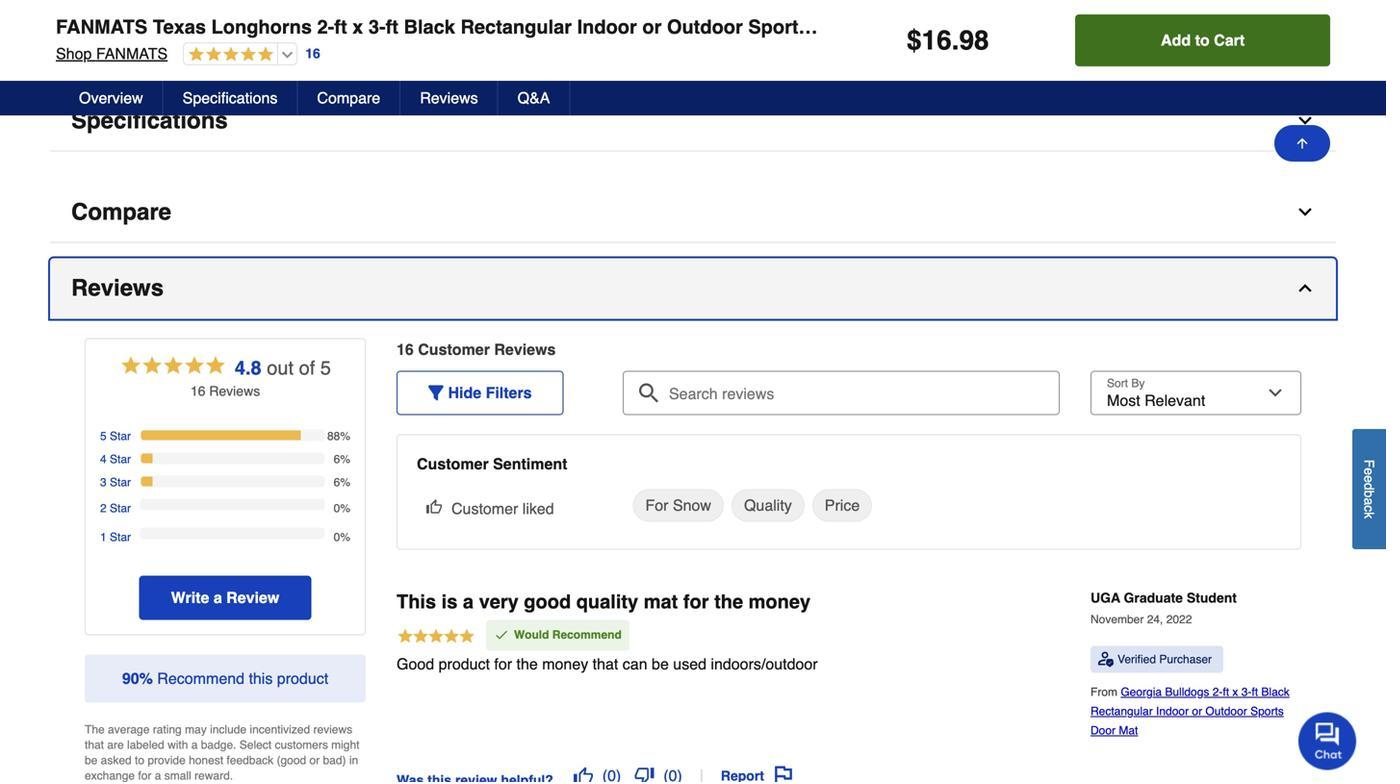 Task type: vqa. For each thing, say whether or not it's contained in the screenshot.
SPORTS
yes



Task type: locate. For each thing, give the bounding box(es) containing it.
0 vertical spatial 5
[[320, 358, 331, 380]]

1 horizontal spatial 2-
[[1213, 686, 1223, 700]]

for
[[646, 497, 669, 515], [684, 592, 709, 614], [494, 656, 512, 674], [138, 770, 152, 783]]

star right 3
[[110, 476, 131, 490]]

this
[[397, 592, 436, 614]]

$ 16 . 98
[[907, 25, 990, 56]]

0 vertical spatial fanmats
[[56, 16, 148, 38]]

star right 4
[[110, 453, 131, 467]]

that left can
[[593, 656, 619, 674]]

be right can
[[652, 656, 669, 674]]

0 vertical spatial chevron down image
[[1296, 111, 1316, 131]]

would
[[514, 629, 549, 643]]

0 vertical spatial or
[[643, 16, 662, 38]]

4.8 stars image down longhorns
[[184, 46, 274, 64]]

0 vertical spatial outdoor
[[667, 16, 743, 38]]

0 vertical spatial thumb up image
[[427, 500, 442, 515]]

1 e from the top
[[1362, 468, 1378, 476]]

labeled
[[127, 739, 164, 753]]

to right add
[[1196, 31, 1210, 49]]

hide filters button
[[397, 371, 564, 416]]

quality
[[744, 497, 792, 515], [577, 592, 639, 614]]

money up indoors/outdoor
[[749, 592, 811, 614]]

0 horizontal spatial compare
[[71, 199, 171, 226]]

graduate
[[1124, 591, 1184, 606]]

out
[[267, 358, 294, 380]]

0 horizontal spatial product
[[277, 670, 329, 688]]

honest
[[189, 755, 224, 768]]

1 vertical spatial money
[[542, 656, 589, 674]]

chevron down image up arrow up icon on the top of the page
[[1296, 111, 1316, 131]]

Search reviews text field
[[631, 371, 1053, 404]]

s down the 4.8
[[253, 384, 260, 399]]

sports inside georgia bulldogs 2-ft x 3-ft black rectangular indoor or outdoor sports door mat
[[1251, 706, 1284, 719]]

price button
[[813, 490, 873, 523]]

2 vertical spatial customer
[[452, 501, 518, 518]]

0 horizontal spatial x
[[353, 16, 363, 38]]

x
[[353, 16, 363, 38], [1233, 686, 1239, 700]]

for down provide
[[138, 770, 152, 783]]

for inside the average rating may include incentivized reviews that are labeled with a badge. select customers might be asked to provide honest feedback (good or bad) in exchange for a small reward.
[[138, 770, 152, 783]]

1 vertical spatial be
[[85, 755, 98, 768]]

overview
[[79, 89, 143, 107]]

ft
[[334, 16, 347, 38], [386, 16, 399, 38], [1223, 686, 1230, 700], [1252, 686, 1259, 700]]

k
[[1362, 512, 1378, 519]]

1 star from the top
[[110, 430, 131, 444]]

1 vertical spatial rectangular
[[1091, 706, 1153, 719]]

add
[[1161, 31, 1191, 49]]

a down provide
[[155, 770, 161, 783]]

reviews
[[420, 89, 478, 107], [71, 275, 164, 302]]

customer up hide
[[418, 341, 490, 359]]

0 vertical spatial compare
[[317, 89, 381, 107]]

3- inside georgia bulldogs 2-ft x 3-ft black rectangular indoor or outdoor sports door mat
[[1242, 686, 1252, 700]]

mat down georgia
[[1119, 725, 1139, 738]]

rectangular up q&a
[[461, 16, 572, 38]]

recommend up the "may" at bottom left
[[157, 670, 245, 688]]

s up hide filters "button" at the left of page
[[547, 341, 556, 359]]

1 6% from the top
[[334, 453, 351, 467]]

1 vertical spatial 2-
[[1213, 686, 1223, 700]]

product down 5 stars 'image'
[[439, 656, 490, 674]]

1 vertical spatial thumb up image
[[574, 767, 593, 783]]

door left the $
[[815, 16, 860, 38]]

5 up 4
[[100, 430, 107, 444]]

1 vertical spatial black
[[1262, 686, 1290, 700]]

5 right of
[[320, 358, 331, 380]]

door down from
[[1091, 725, 1116, 738]]

thumb up image left customer liked
[[427, 500, 442, 515]]

1 chevron down image from the top
[[1296, 111, 1316, 131]]

1 vertical spatial door
[[1091, 725, 1116, 738]]

1 horizontal spatial x
[[1233, 686, 1239, 700]]

or inside georgia bulldogs 2-ft x 3-ft black rectangular indoor or outdoor sports door mat
[[1193, 706, 1203, 719]]

0% for 2 star
[[334, 502, 351, 516]]

1 horizontal spatial sports
[[1251, 706, 1284, 719]]

0 vertical spatial black
[[404, 16, 455, 38]]

0 horizontal spatial quality
[[577, 592, 639, 614]]

4.8 stars image
[[184, 46, 274, 64], [119, 354, 227, 382]]

customer up customer liked
[[417, 456, 489, 474]]

a down the "may" at bottom left
[[191, 739, 198, 753]]

1 vertical spatial reviews button
[[50, 259, 1337, 319]]

1 horizontal spatial be
[[652, 656, 669, 674]]

recommend up "good product for the money that can be used indoors/outdoor"
[[553, 629, 622, 643]]

0 horizontal spatial thumb up image
[[427, 500, 442, 515]]

1 vertical spatial 6%
[[334, 476, 351, 490]]

add to cart
[[1161, 31, 1245, 49]]

1 vertical spatial 0%
[[334, 531, 351, 545]]

2 6% from the top
[[334, 476, 351, 490]]

0 horizontal spatial the
[[517, 656, 538, 674]]

review down the 4.8
[[209, 384, 253, 399]]

5 star from the top
[[110, 531, 131, 545]]

4 star from the top
[[110, 502, 131, 516]]

review inside button
[[226, 590, 280, 607]]

indoors/outdoor
[[711, 656, 818, 674]]

1 horizontal spatial black
[[1262, 686, 1290, 700]]

1 horizontal spatial rectangular
[[1091, 706, 1153, 719]]

flag image
[[774, 767, 794, 783]]

65
[[229, 39, 244, 55]]

mat left the $
[[865, 16, 898, 38]]

in
[[349, 755, 358, 768]]

1 vertical spatial fanmats
[[96, 45, 168, 63]]

for inside button
[[646, 497, 669, 515]]

filter image
[[429, 386, 444, 401]]

good
[[524, 592, 571, 614]]

review inside 4.8 out of 5 16 review s
[[209, 384, 253, 399]]

product right this
[[277, 670, 329, 688]]

5
[[320, 358, 331, 380], [100, 430, 107, 444]]

0 horizontal spatial outdoor
[[667, 16, 743, 38]]

chevron down image
[[1296, 111, 1316, 131], [1296, 203, 1316, 222]]

0 horizontal spatial rectangular
[[461, 16, 572, 38]]

2- right bulldogs
[[1213, 686, 1223, 700]]

rectangular down from
[[1091, 706, 1153, 719]]

0 vertical spatial to
[[1196, 31, 1210, 49]]

quality left price
[[744, 497, 792, 515]]

1 horizontal spatial compare
[[317, 89, 381, 107]]

c
[[1362, 506, 1378, 512]]

review for a
[[226, 590, 280, 607]]

might
[[331, 739, 360, 753]]

6% for 4 star
[[334, 453, 351, 467]]

thumb up image left thumb down icon
[[574, 767, 593, 783]]

prop 65 warning(s)
[[195, 39, 318, 55]]

0 horizontal spatial 3-
[[369, 16, 386, 38]]

specifications button
[[163, 81, 298, 116], [50, 91, 1337, 152]]

1 horizontal spatial s
[[547, 341, 556, 359]]

2 chevron down image from the top
[[1296, 203, 1316, 222]]

average
[[108, 724, 150, 737]]

2- up link icon
[[317, 16, 334, 38]]

3 star from the top
[[110, 476, 131, 490]]

3-
[[369, 16, 386, 38], [1242, 686, 1252, 700]]

fanmats up overview
[[96, 45, 168, 63]]

e
[[1362, 468, 1378, 476], [1362, 476, 1378, 483]]

90
[[122, 670, 139, 688]]

1 horizontal spatial that
[[593, 656, 619, 674]]

star for 4 star
[[110, 453, 131, 467]]

a
[[1362, 498, 1378, 506], [214, 590, 222, 607], [463, 592, 474, 614], [191, 739, 198, 753], [155, 770, 161, 783]]

the right mat
[[715, 592, 744, 614]]

chevron down image inside compare 'button'
[[1296, 203, 1316, 222]]

uga graduate student november 24, 2022
[[1091, 591, 1237, 627]]

rectangular inside georgia bulldogs 2-ft x 3-ft black rectangular indoor or outdoor sports door mat
[[1091, 706, 1153, 719]]

chevron down image down arrow up icon on the top of the page
[[1296, 203, 1316, 222]]

fanmats up shop fanmats
[[56, 16, 148, 38]]

star right '2' at left
[[110, 502, 131, 516]]

24,
[[1148, 614, 1164, 627]]

filters
[[486, 384, 532, 402]]

2 0% from the top
[[334, 531, 351, 545]]

compare button
[[298, 81, 401, 116], [50, 183, 1337, 243]]

s inside 4.8 out of 5 16 review s
[[253, 384, 260, 399]]

0 vertical spatial rectangular
[[461, 16, 572, 38]]

quality inside button
[[744, 497, 792, 515]]

1 vertical spatial chevron down image
[[1296, 203, 1316, 222]]

the down would
[[517, 656, 538, 674]]

0 vertical spatial review
[[494, 341, 547, 359]]

2 e from the top
[[1362, 476, 1378, 483]]

x right longhorns
[[353, 16, 363, 38]]

1 horizontal spatial mat
[[1119, 725, 1139, 738]]

money
[[749, 592, 811, 614], [542, 656, 589, 674]]

shop
[[56, 45, 92, 63]]

x inside georgia bulldogs 2-ft x 3-ft black rectangular indoor or outdoor sports door mat
[[1233, 686, 1239, 700]]

0 horizontal spatial black
[[404, 16, 455, 38]]

0 vertical spatial that
[[593, 656, 619, 674]]

warning(s)
[[248, 39, 318, 55]]

compare for the bottom compare 'button'
[[71, 199, 171, 226]]

a right the write
[[214, 590, 222, 607]]

0 vertical spatial x
[[353, 16, 363, 38]]

0 horizontal spatial or
[[310, 755, 320, 768]]

16 inside 4.8 out of 5 16 review s
[[191, 384, 206, 399]]

bulldogs
[[1166, 686, 1210, 700]]

review up 'filters'
[[494, 341, 547, 359]]

mat inside georgia bulldogs 2-ft x 3-ft black rectangular indoor or outdoor sports door mat
[[1119, 725, 1139, 738]]

or
[[643, 16, 662, 38], [1193, 706, 1203, 719], [310, 755, 320, 768]]

write a review button
[[139, 577, 311, 621]]

1 vertical spatial compare button
[[50, 183, 1337, 243]]

chat invite button image
[[1299, 712, 1358, 771]]

outdoor inside georgia bulldogs 2-ft x 3-ft black rectangular indoor or outdoor sports door mat
[[1206, 706, 1248, 719]]

for left the snow
[[646, 497, 669, 515]]

badge.
[[201, 739, 236, 753]]

0 horizontal spatial 2-
[[317, 16, 334, 38]]

specifications down overview
[[71, 108, 228, 134]]

0 vertical spatial 2-
[[317, 16, 334, 38]]

to inside add to cart button
[[1196, 31, 1210, 49]]

small
[[164, 770, 191, 783]]

0 vertical spatial s
[[547, 341, 556, 359]]

$
[[907, 25, 922, 56]]

a right is
[[463, 592, 474, 614]]

star up 4 star
[[110, 430, 131, 444]]

specifications down 65
[[183, 89, 278, 107]]

2 star from the top
[[110, 453, 131, 467]]

1 horizontal spatial indoor
[[1157, 706, 1189, 719]]

0 horizontal spatial money
[[542, 656, 589, 674]]

2 vertical spatial or
[[310, 755, 320, 768]]

1 horizontal spatial 3-
[[1242, 686, 1252, 700]]

thumb up image
[[427, 500, 442, 515], [574, 767, 593, 783]]

s
[[547, 341, 556, 359], [253, 384, 260, 399]]

for down checkmark icon
[[494, 656, 512, 674]]

0 vertical spatial indoor
[[577, 16, 637, 38]]

6% for 3 star
[[334, 476, 351, 490]]

add to cart button
[[1076, 14, 1331, 66]]

1 vertical spatial compare
[[71, 199, 171, 226]]

outdoor
[[667, 16, 743, 38], [1206, 706, 1248, 719]]

1 horizontal spatial the
[[715, 592, 744, 614]]

1 horizontal spatial recommend
[[553, 629, 622, 643]]

reviews button
[[401, 81, 499, 116], [50, 259, 1337, 319]]

this
[[249, 670, 273, 688]]

star for 5 star
[[110, 430, 131, 444]]

with
[[168, 739, 188, 753]]

2 horizontal spatial or
[[1193, 706, 1203, 719]]

0 horizontal spatial door
[[815, 16, 860, 38]]

1 vertical spatial or
[[1193, 706, 1203, 719]]

1 horizontal spatial or
[[643, 16, 662, 38]]

e up the b
[[1362, 476, 1378, 483]]

0 horizontal spatial be
[[85, 755, 98, 768]]

6%
[[334, 453, 351, 467], [334, 476, 351, 490]]

reviews
[[313, 724, 353, 737]]

0 vertical spatial 0%
[[334, 502, 351, 516]]

0 horizontal spatial s
[[253, 384, 260, 399]]

chevron down image for compare
[[1296, 203, 1316, 222]]

1 vertical spatial customer
[[417, 456, 489, 474]]

1 vertical spatial to
[[135, 755, 145, 768]]

checkmark image
[[494, 628, 509, 643]]

customer for customer sentiment
[[417, 456, 489, 474]]

1 vertical spatial s
[[253, 384, 260, 399]]

.
[[952, 25, 960, 56]]

q&a
[[518, 89, 550, 107]]

verified purchaser
[[1118, 654, 1213, 667]]

2022
[[1167, 614, 1193, 627]]

prop 65 warning(s) link
[[176, 37, 334, 57]]

1 vertical spatial recommend
[[157, 670, 245, 688]]

1 0% from the top
[[334, 502, 351, 516]]

1 vertical spatial review
[[209, 384, 253, 399]]

1
[[100, 531, 107, 545]]

4 star
[[100, 453, 131, 467]]

the average rating may include incentivized reviews that are labeled with a badge. select customers might be asked to provide honest feedback (good or bad) in exchange for a small reward.
[[85, 724, 360, 783]]

money down "would recommend"
[[542, 656, 589, 674]]

0 horizontal spatial indoor
[[577, 16, 637, 38]]

review right the write
[[226, 590, 280, 607]]

or inside the average rating may include incentivized reviews that are labeled with a badge. select customers might be asked to provide honest feedback (good or bad) in exchange for a small reward.
[[310, 755, 320, 768]]

1 vertical spatial sports
[[1251, 706, 1284, 719]]

e up d
[[1362, 468, 1378, 476]]

be
[[652, 656, 669, 674], [85, 755, 98, 768]]

0 vertical spatial quality
[[744, 497, 792, 515]]

thumb down image
[[635, 767, 654, 783]]

4.8 stars image left the 4.8
[[119, 354, 227, 382]]

1 vertical spatial indoor
[[1157, 706, 1189, 719]]

star for 3 star
[[110, 476, 131, 490]]

1 horizontal spatial quality
[[744, 497, 792, 515]]

0 horizontal spatial that
[[85, 739, 104, 753]]

to down labeled
[[135, 755, 145, 768]]

star right the 1
[[110, 531, 131, 545]]

1 vertical spatial 3-
[[1242, 686, 1252, 700]]

the
[[715, 592, 744, 614], [517, 656, 538, 674]]

16
[[922, 25, 952, 56], [305, 46, 320, 61], [397, 341, 414, 359], [191, 384, 206, 399]]

be up exchange in the left of the page
[[85, 755, 98, 768]]

that
[[593, 656, 619, 674], [85, 739, 104, 753]]

that down 'the'
[[85, 739, 104, 753]]

customers
[[275, 739, 328, 753]]

1 vertical spatial outdoor
[[1206, 706, 1248, 719]]

x right bulldogs
[[1233, 686, 1239, 700]]

customer down customer sentiment
[[452, 501, 518, 518]]

0 vertical spatial reviews
[[420, 89, 478, 107]]

1 horizontal spatial 5
[[320, 358, 331, 380]]

quality up "would recommend"
[[577, 592, 639, 614]]

1 vertical spatial x
[[1233, 686, 1239, 700]]

overview button
[[60, 81, 163, 116]]

1 horizontal spatial thumb up image
[[574, 767, 593, 783]]



Task type: describe. For each thing, give the bounding box(es) containing it.
1 star
[[100, 531, 131, 545]]

f
[[1362, 460, 1378, 468]]

sentiment
[[493, 456, 568, 474]]

0 horizontal spatial 5
[[100, 430, 107, 444]]

chevron up image
[[1296, 279, 1316, 298]]

from
[[1091, 686, 1121, 700]]

0% for 1 star
[[334, 531, 351, 545]]

georgia
[[1121, 686, 1162, 700]]

longhorns
[[211, 16, 312, 38]]

november
[[1091, 614, 1144, 627]]

shop fanmats
[[56, 45, 168, 63]]

f e e d b a c k button
[[1353, 429, 1387, 550]]

0 horizontal spatial mat
[[865, 16, 898, 38]]

ca
[[71, 36, 90, 52]]

hide filters
[[448, 384, 532, 402]]

are
[[107, 739, 124, 753]]

asked
[[101, 755, 132, 768]]

98
[[960, 25, 990, 56]]

snow
[[673, 497, 712, 515]]

link icon image
[[321, 40, 334, 54]]

verified
[[1118, 654, 1157, 667]]

provide
[[148, 755, 186, 768]]

0 vertical spatial compare button
[[298, 81, 401, 116]]

is
[[442, 592, 458, 614]]

0 vertical spatial 3-
[[369, 16, 386, 38]]

f e e d b a c k
[[1362, 460, 1378, 519]]

b
[[1362, 491, 1378, 498]]

1 vertical spatial reviews
[[71, 275, 164, 302]]

4
[[100, 453, 107, 467]]

uga
[[1091, 591, 1121, 606]]

residents:
[[93, 36, 157, 52]]

bad)
[[323, 755, 346, 768]]

mat
[[644, 592, 678, 614]]

q&a button
[[499, 81, 571, 116]]

very
[[479, 592, 519, 614]]

1 vertical spatial quality
[[577, 592, 639, 614]]

for snow button
[[633, 490, 724, 523]]

write a review
[[171, 590, 280, 607]]

0 vertical spatial 4.8 stars image
[[184, 46, 274, 64]]

can
[[623, 656, 648, 674]]

16 customer review s
[[397, 341, 556, 359]]

rating
[[153, 724, 182, 737]]

good product for the money that can be used indoors/outdoor
[[397, 656, 818, 674]]

hide
[[448, 384, 482, 402]]

88%
[[327, 430, 351, 444]]

0 vertical spatial customer
[[418, 341, 490, 359]]

indoor inside georgia bulldogs 2-ft x 3-ft black rectangular indoor or outdoor sports door mat
[[1157, 706, 1189, 719]]

0 vertical spatial door
[[815, 16, 860, 38]]

verified purchaser icon image
[[1099, 653, 1114, 668]]

black inside georgia bulldogs 2-ft x 3-ft black rectangular indoor or outdoor sports door mat
[[1262, 686, 1290, 700]]

1 horizontal spatial money
[[749, 592, 811, 614]]

2- inside georgia bulldogs 2-ft x 3-ft black rectangular indoor or outdoor sports door mat
[[1213, 686, 1223, 700]]

arrow up image
[[1295, 136, 1311, 151]]

1 vertical spatial the
[[517, 656, 538, 674]]

student
[[1187, 591, 1237, 606]]

3
[[100, 476, 107, 490]]

exchange
[[85, 770, 135, 783]]

a up k
[[1362, 498, 1378, 506]]

3 star
[[100, 476, 131, 490]]

star for 2 star
[[110, 502, 131, 516]]

price
[[825, 497, 860, 515]]

compare for topmost compare 'button'
[[317, 89, 381, 107]]

0 vertical spatial be
[[652, 656, 669, 674]]

4.8
[[235, 358, 262, 380]]

0 vertical spatial reviews button
[[401, 81, 499, 116]]

georgia bulldogs 2-ft x 3-ft black rectangular indoor or outdoor sports door mat link
[[1091, 686, 1290, 738]]

of
[[299, 358, 315, 380]]

5 star
[[100, 430, 131, 444]]

to inside the average rating may include incentivized reviews that are labeled with a badge. select customers might be asked to provide honest feedback (good or bad) in exchange for a small reward.
[[135, 755, 145, 768]]

%
[[139, 670, 153, 688]]

may
[[185, 724, 207, 737]]

review for customer
[[494, 341, 547, 359]]

customer liked
[[452, 501, 554, 518]]

georgia bulldogs 2-ft x 3-ft black rectangular indoor or outdoor sports door mat
[[1091, 686, 1290, 738]]

4.8 out of 5 16 review s
[[191, 358, 331, 399]]

0 horizontal spatial recommend
[[157, 670, 245, 688]]

fanmats texas longhorns 2-ft x 3-ft black rectangular indoor or outdoor sports door mat
[[56, 16, 898, 38]]

0 vertical spatial recommend
[[553, 629, 622, 643]]

good
[[397, 656, 434, 674]]

feedback
[[227, 755, 274, 768]]

door inside georgia bulldogs 2-ft x 3-ft black rectangular indoor or outdoor sports door mat
[[1091, 725, 1116, 738]]

5 inside 4.8 out of 5 16 review s
[[320, 358, 331, 380]]

write
[[171, 590, 209, 607]]

d
[[1362, 483, 1378, 491]]

used
[[673, 656, 707, 674]]

chevron down image for specifications
[[1296, 111, 1316, 131]]

incentivized
[[250, 724, 310, 737]]

reward.
[[195, 770, 233, 783]]

include
[[210, 724, 247, 737]]

customer for customer liked
[[452, 501, 518, 518]]

this is a very good quality mat for the money
[[397, 592, 811, 614]]

be inside the average rating may include incentivized reviews that are labeled with a badge. select customers might be asked to provide honest feedback (good or bad) in exchange for a small reward.
[[85, 755, 98, 768]]

(good
[[277, 755, 306, 768]]

prop
[[195, 39, 225, 55]]

ca residents:
[[71, 36, 157, 52]]

star for 1 star
[[110, 531, 131, 545]]

the
[[85, 724, 105, 737]]

1 horizontal spatial reviews
[[420, 89, 478, 107]]

that inside the average rating may include incentivized reviews that are labeled with a badge. select customers might be asked to provide honest feedback (good or bad) in exchange for a small reward.
[[85, 739, 104, 753]]

liked
[[523, 501, 554, 518]]

0 horizontal spatial sports
[[749, 16, 810, 38]]

1 vertical spatial 4.8 stars image
[[119, 354, 227, 382]]

5 stars image
[[397, 628, 476, 649]]

2 star
[[100, 502, 131, 516]]

1 horizontal spatial product
[[439, 656, 490, 674]]

90 % recommend this product
[[122, 670, 329, 688]]

for right mat
[[684, 592, 709, 614]]

warning image
[[176, 38, 190, 54]]

0 vertical spatial the
[[715, 592, 744, 614]]



